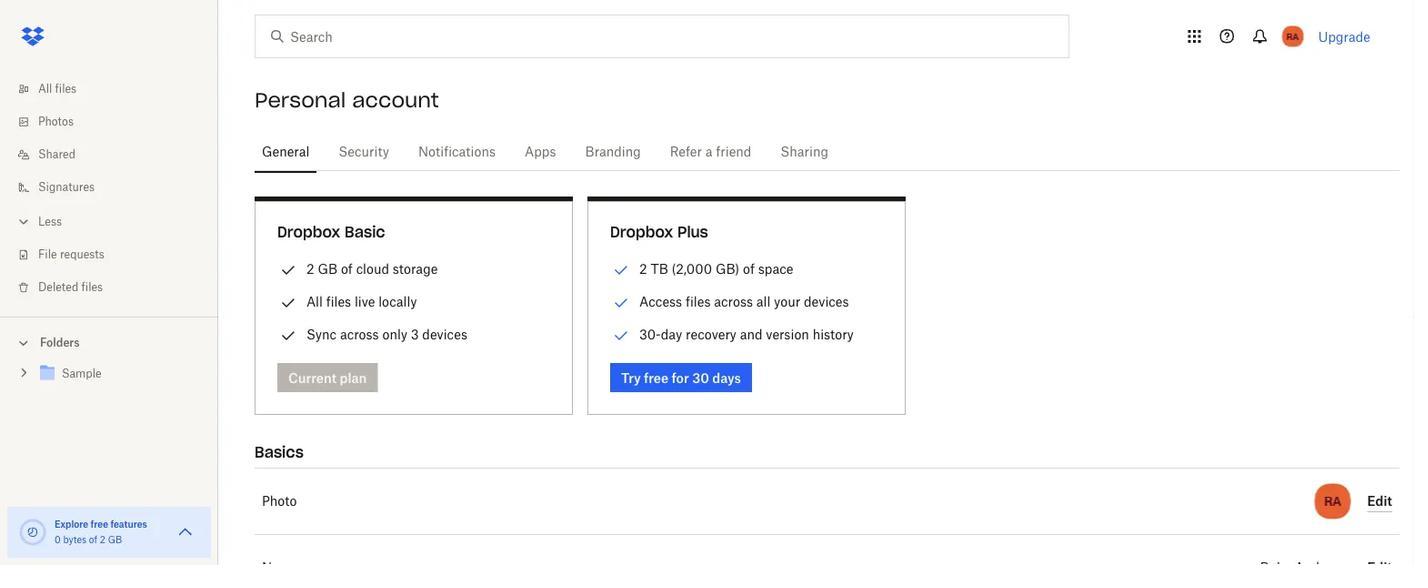 Task type: vqa. For each thing, say whether or not it's contained in the screenshot.
employees
no



Task type: locate. For each thing, give the bounding box(es) containing it.
0 vertical spatial across
[[714, 294, 753, 309]]

free right the "explore"
[[91, 518, 108, 530]]

gb
[[318, 261, 338, 277], [108, 536, 122, 545]]

of right gb)
[[743, 261, 755, 277]]

files up photos
[[55, 84, 77, 95]]

0 horizontal spatial dropbox
[[278, 222, 340, 241]]

edit button
[[1368, 490, 1393, 512]]

files left live
[[326, 294, 351, 309]]

files for all files
[[55, 84, 77, 95]]

files down (2,000
[[686, 294, 711, 309]]

and
[[740, 327, 763, 342]]

0 vertical spatial free
[[644, 370, 669, 385]]

all up sync at the bottom of page
[[307, 294, 323, 309]]

less image
[[15, 212, 33, 231]]

30-
[[640, 327, 661, 342]]

1 horizontal spatial dropbox
[[611, 222, 673, 241]]

of
[[341, 261, 353, 277], [743, 261, 755, 277], [89, 536, 97, 545]]

free inside try free for 30 days button
[[644, 370, 669, 385]]

2
[[307, 261, 314, 277], [640, 261, 647, 277], [100, 536, 105, 545]]

days
[[713, 370, 741, 385]]

ra left the edit button
[[1325, 493, 1342, 510]]

2 tb (2,000 gb) of space
[[640, 261, 794, 277]]

0 horizontal spatial gb
[[108, 536, 122, 545]]

files
[[55, 84, 77, 95], [81, 282, 103, 293], [326, 294, 351, 309], [686, 294, 711, 309]]

1 horizontal spatial free
[[644, 370, 669, 385]]

your
[[774, 294, 801, 309]]

free inside explore free features 0 bytes of 2 gb
[[91, 518, 108, 530]]

free
[[644, 370, 669, 385], [91, 518, 108, 530]]

0 horizontal spatial free
[[91, 518, 108, 530]]

of right bytes
[[89, 536, 97, 545]]

access files across all your devices
[[640, 294, 849, 309]]

0 vertical spatial all
[[38, 84, 52, 95]]

tab list
[[255, 127, 1400, 174]]

0 vertical spatial recommended image
[[611, 259, 632, 281]]

dropbox up tb
[[611, 222, 673, 241]]

0 horizontal spatial all
[[38, 84, 52, 95]]

2 for dropbox basic
[[307, 261, 314, 277]]

free left for
[[644, 370, 669, 385]]

gb down 'features'
[[108, 536, 122, 545]]

shared link
[[15, 138, 218, 171]]

friend
[[716, 146, 752, 158]]

explore free features 0 bytes of 2 gb
[[55, 518, 147, 545]]

gb)
[[716, 261, 740, 277]]

2 recommended image from the top
[[611, 325, 632, 347]]

0 horizontal spatial ra
[[1287, 30, 1300, 42]]

deleted files
[[38, 282, 103, 293]]

ra
[[1287, 30, 1300, 42], [1325, 493, 1342, 510]]

apps tab
[[518, 130, 564, 174]]

quota usage element
[[18, 518, 47, 547]]

1 vertical spatial recommended image
[[611, 325, 632, 347]]

deleted
[[38, 282, 79, 293]]

for
[[672, 370, 690, 385]]

1 vertical spatial all
[[307, 294, 323, 309]]

files inside the deleted files link
[[81, 282, 103, 293]]

sample
[[62, 369, 102, 380]]

2 dropbox from the left
[[611, 222, 673, 241]]

branding
[[586, 146, 641, 158]]

1 horizontal spatial across
[[714, 294, 753, 309]]

2 down the dropbox basic
[[307, 261, 314, 277]]

space
[[759, 261, 794, 277]]

all up photos
[[38, 84, 52, 95]]

only
[[383, 327, 408, 342]]

devices up history
[[804, 294, 849, 309]]

1 vertical spatial gb
[[108, 536, 122, 545]]

recommended image up recommended icon at the left of page
[[611, 259, 632, 281]]

sharing
[[781, 146, 829, 158]]

0 horizontal spatial across
[[340, 327, 379, 342]]

a
[[706, 146, 713, 158]]

0 vertical spatial devices
[[804, 294, 849, 309]]

1 horizontal spatial 2
[[307, 261, 314, 277]]

1 vertical spatial free
[[91, 518, 108, 530]]

across down the all files live locally
[[340, 327, 379, 342]]

2 gb of cloud storage
[[307, 261, 438, 277]]

recommended image
[[611, 259, 632, 281], [611, 325, 632, 347]]

personal account
[[255, 87, 439, 113]]

tab list containing general
[[255, 127, 1400, 174]]

basics
[[255, 443, 304, 461]]

all files live locally
[[307, 294, 417, 309]]

files inside the all files link
[[55, 84, 77, 95]]

3
[[411, 327, 419, 342]]

signatures link
[[15, 171, 218, 204]]

general
[[262, 146, 310, 158]]

upgrade link
[[1319, 29, 1371, 44]]

30-day recovery and version history
[[640, 327, 854, 342]]

1 dropbox from the left
[[278, 222, 340, 241]]

recommended image
[[611, 292, 632, 314]]

0 horizontal spatial 2
[[100, 536, 105, 545]]

all
[[38, 84, 52, 95], [307, 294, 323, 309]]

across
[[714, 294, 753, 309], [340, 327, 379, 342]]

plus
[[678, 222, 709, 241]]

photos
[[38, 116, 74, 127]]

folders
[[40, 336, 80, 349]]

dropbox left basic
[[278, 222, 340, 241]]

dropbox
[[278, 222, 340, 241], [611, 222, 673, 241]]

1 horizontal spatial ra
[[1325, 493, 1342, 510]]

ra left upgrade
[[1287, 30, 1300, 42]]

security
[[339, 146, 389, 158]]

access
[[640, 294, 683, 309]]

version
[[766, 327, 810, 342]]

locally
[[379, 294, 417, 309]]

1 recommended image from the top
[[611, 259, 632, 281]]

0 vertical spatial ra
[[1287, 30, 1300, 42]]

0 vertical spatial gb
[[318, 261, 338, 277]]

dropbox for dropbox plus
[[611, 222, 673, 241]]

devices right 3
[[423, 327, 468, 342]]

all for all files live locally
[[307, 294, 323, 309]]

shared
[[38, 149, 76, 160]]

gb down the dropbox basic
[[318, 261, 338, 277]]

free for try
[[644, 370, 669, 385]]

all
[[757, 294, 771, 309]]

files for deleted files
[[81, 282, 103, 293]]

less
[[38, 217, 62, 227]]

devices
[[804, 294, 849, 309], [423, 327, 468, 342]]

storage
[[393, 261, 438, 277]]

account
[[352, 87, 439, 113]]

photo
[[262, 495, 297, 508]]

files right the deleted
[[81, 282, 103, 293]]

2 horizontal spatial 2
[[640, 261, 647, 277]]

across left all
[[714, 294, 753, 309]]

1 horizontal spatial all
[[307, 294, 323, 309]]

dropbox basic
[[278, 222, 385, 241]]

2 right bytes
[[100, 536, 105, 545]]

1 horizontal spatial devices
[[804, 294, 849, 309]]

recommended image left 30-
[[611, 325, 632, 347]]

0 horizontal spatial of
[[89, 536, 97, 545]]

1 vertical spatial devices
[[423, 327, 468, 342]]

list
[[0, 62, 218, 317]]

of left cloud
[[341, 261, 353, 277]]

sync
[[307, 327, 337, 342]]

0 horizontal spatial devices
[[423, 327, 468, 342]]

1 horizontal spatial gb
[[318, 261, 338, 277]]

cloud
[[356, 261, 389, 277]]

2 left tb
[[640, 261, 647, 277]]



Task type: describe. For each thing, give the bounding box(es) containing it.
recommended image for 2
[[611, 259, 632, 281]]

ra inside dropdown button
[[1287, 30, 1300, 42]]

(2,000
[[672, 261, 713, 277]]

apps
[[525, 146, 556, 158]]

branding tab
[[578, 130, 648, 174]]

sharing tab
[[774, 130, 836, 174]]

sync across only 3 devices
[[307, 327, 468, 342]]

files for all files live locally
[[326, 294, 351, 309]]

2 horizontal spatial of
[[743, 261, 755, 277]]

edit
[[1368, 493, 1393, 509]]

all for all files
[[38, 84, 52, 95]]

security tab
[[331, 130, 397, 174]]

refer
[[670, 146, 702, 158]]

free for explore
[[91, 518, 108, 530]]

general tab
[[255, 130, 317, 174]]

all files link
[[15, 73, 218, 106]]

sample link
[[36, 362, 204, 386]]

file requests link
[[15, 238, 218, 271]]

deleted files link
[[15, 271, 218, 304]]

ra button
[[1279, 22, 1308, 51]]

personal
[[255, 87, 346, 113]]

refer a friend
[[670, 146, 752, 158]]

1 vertical spatial across
[[340, 327, 379, 342]]

recovery
[[686, 327, 737, 342]]

explore
[[55, 518, 88, 530]]

0
[[55, 536, 61, 545]]

refer a friend tab
[[663, 130, 759, 174]]

file requests
[[38, 249, 104, 260]]

bytes
[[63, 536, 87, 545]]

dropbox for dropbox basic
[[278, 222, 340, 241]]

basic
[[345, 222, 385, 241]]

history
[[813, 327, 854, 342]]

all files
[[38, 84, 77, 95]]

try free for 30 days
[[621, 370, 741, 385]]

requests
[[60, 249, 104, 260]]

day
[[661, 327, 683, 342]]

recommended image for 30-
[[611, 325, 632, 347]]

try free for 30 days button
[[611, 363, 752, 392]]

upgrade
[[1319, 29, 1371, 44]]

dropbox image
[[15, 18, 51, 55]]

photos link
[[15, 106, 218, 138]]

features
[[110, 518, 147, 530]]

signatures
[[38, 182, 95, 193]]

list containing all files
[[0, 62, 218, 317]]

of inside explore free features 0 bytes of 2 gb
[[89, 536, 97, 545]]

gb inside explore free features 0 bytes of 2 gb
[[108, 536, 122, 545]]

notifications
[[419, 146, 496, 158]]

folders button
[[0, 328, 218, 355]]

30
[[693, 370, 710, 385]]

live
[[355, 294, 375, 309]]

files for access files across all your devices
[[686, 294, 711, 309]]

notifications tab
[[411, 130, 503, 174]]

file
[[38, 249, 57, 260]]

1 horizontal spatial of
[[341, 261, 353, 277]]

2 inside explore free features 0 bytes of 2 gb
[[100, 536, 105, 545]]

1 vertical spatial ra
[[1325, 493, 1342, 510]]

try
[[621, 370, 641, 385]]

2 for dropbox plus
[[640, 261, 647, 277]]

Search text field
[[290, 26, 1032, 46]]

tb
[[651, 261, 669, 277]]

dropbox plus
[[611, 222, 709, 241]]



